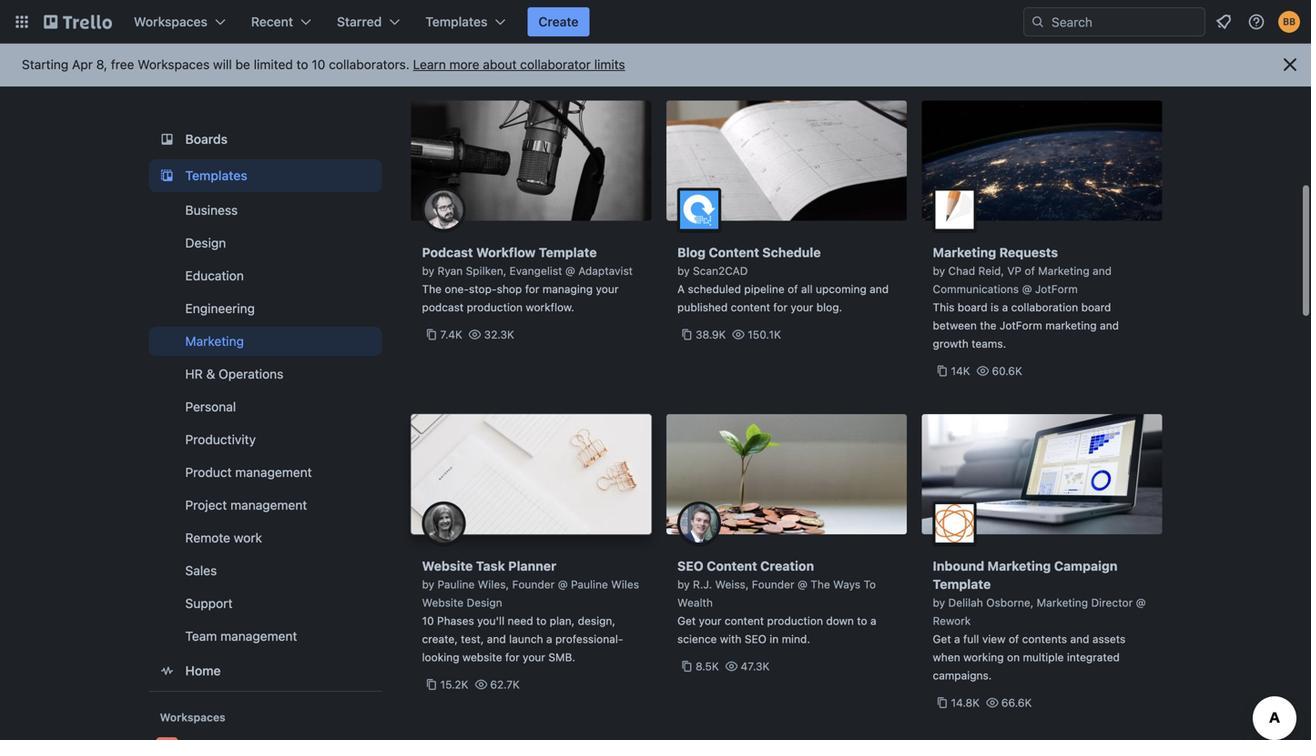 Task type: vqa. For each thing, say whether or not it's contained in the screenshot.


Task type: describe. For each thing, give the bounding box(es) containing it.
smb.
[[548, 651, 575, 664]]

recent
[[251, 14, 293, 29]]

to inside website task planner by pauline wiles, founder @ pauline wiles website design 10 phases you'll need to plan, design, create, test, and launch a professional- looking website for your smb.
[[536, 615, 547, 627]]

your inside podcast workflow template by ryan spilken, evangelist @ adaptavist the one-stop-shop for managing your podcast production workflow.
[[596, 283, 619, 295]]

remote work
[[185, 530, 262, 545]]

product
[[185, 465, 232, 480]]

&
[[206, 366, 215, 382]]

7.4k
[[440, 328, 462, 341]]

primary element
[[0, 0, 1311, 44]]

a inside marketing requests by chad reid, vp of marketing and communications @ jotform this board is a collaboration board between the jotform marketing and growth teams.
[[1002, 301, 1008, 314]]

workspaces button
[[123, 7, 237, 36]]

weiss,
[[715, 578, 749, 591]]

1 vertical spatial jotform
[[1000, 319, 1042, 332]]

design link
[[149, 229, 382, 258]]

62.7k
[[490, 678, 520, 691]]

management for product management
[[235, 465, 312, 480]]

campaigns.
[[933, 669, 992, 682]]

integrated
[[1067, 651, 1120, 664]]

engineering link
[[149, 294, 382, 323]]

team management link
[[149, 622, 382, 651]]

view
[[982, 633, 1006, 646]]

by inside inbound marketing campaign template by delilah osborne, marketing director @ rework get a full view of contents and assets when working on multiple integrated campaigns.
[[933, 596, 945, 609]]

by for blog content schedule
[[677, 265, 690, 277]]

upcoming
[[816, 283, 867, 295]]

1 vertical spatial workspaces
[[138, 57, 210, 72]]

business
[[185, 203, 238, 218]]

hr & operations link
[[149, 360, 382, 389]]

search image
[[1031, 15, 1045, 29]]

production inside podcast workflow template by ryan spilken, evangelist @ adaptavist the one-stop-shop for managing your podcast production workflow.
[[467, 301, 523, 314]]

1 board from the left
[[958, 301, 988, 314]]

and inside inbound marketing campaign template by delilah osborne, marketing director @ rework get a full view of contents and assets when working on multiple integrated campaigns.
[[1070, 633, 1089, 646]]

bob builder (bobbuilder40) image
[[1278, 11, 1300, 33]]

templates button
[[415, 7, 517, 36]]

blog content schedule by scan2cad a scheduled pipeline of all upcoming and published content for your blog.
[[677, 245, 889, 314]]

delilah
[[948, 596, 983, 609]]

1 pauline from the left
[[438, 578, 475, 591]]

38.9k
[[696, 328, 726, 341]]

education
[[185, 268, 244, 283]]

and right marketing
[[1100, 319, 1119, 332]]

a inside inbound marketing campaign template by delilah osborne, marketing director @ rework get a full view of contents and assets when working on multiple integrated campaigns.
[[954, 633, 960, 646]]

a inside website task planner by pauline wiles, founder @ pauline wiles website design 10 phases you'll need to plan, design, create, test, and launch a professional- looking website for your smb.
[[546, 633, 552, 646]]

your inside website task planner by pauline wiles, founder @ pauline wiles website design 10 phases you'll need to plan, design, create, test, and launch a professional- looking website for your smb.
[[523, 651, 545, 664]]

blog
[[677, 245, 706, 260]]

of inside inbound marketing campaign template by delilah osborne, marketing director @ rework get a full view of contents and assets when working on multiple integrated campaigns.
[[1009, 633, 1019, 646]]

team
[[185, 629, 217, 644]]

1 vertical spatial seo
[[745, 633, 767, 646]]

home
[[185, 663, 221, 678]]

teams.
[[972, 337, 1006, 350]]

get inside the seo content creation by r.j. weiss, founder @ the ways to wealth get your content production down to a science with seo in mind.
[[677, 615, 696, 627]]

collaborators.
[[329, 57, 410, 72]]

campaign
[[1054, 559, 1118, 574]]

when
[[933, 651, 960, 664]]

8,
[[96, 57, 107, 72]]

production inside the seo content creation by r.j. weiss, founder @ the ways to wealth get your content production down to a science with seo in mind.
[[767, 615, 823, 627]]

get inside inbound marketing campaign template by delilah osborne, marketing director @ rework get a full view of contents and assets when working on multiple integrated campaigns.
[[933, 633, 951, 646]]

marketing up osborne,
[[988, 559, 1051, 574]]

hr
[[185, 366, 203, 382]]

be
[[235, 57, 250, 72]]

design,
[[578, 615, 615, 627]]

150.1k
[[748, 328, 781, 341]]

0 vertical spatial seo
[[677, 559, 704, 574]]

starred
[[337, 14, 382, 29]]

@ inside marketing requests by chad reid, vp of marketing and communications @ jotform this board is a collaboration board between the jotform marketing and growth teams.
[[1022, 283, 1032, 295]]

in
[[770, 633, 779, 646]]

workflow
[[476, 245, 536, 260]]

creation
[[760, 559, 814, 574]]

66.6k
[[1001, 697, 1032, 709]]

management for team management
[[220, 629, 297, 644]]

adaptavist
[[578, 265, 633, 277]]

pauline wiles, founder @ pauline wiles website design image
[[422, 502, 466, 545]]

pipeline
[[744, 283, 785, 295]]

Search field
[[1045, 8, 1205, 36]]

ways
[[833, 578, 861, 591]]

10 inside website task planner by pauline wiles, founder @ pauline wiles website design 10 phases you'll need to plan, design, create, test, and launch a professional- looking website for your smb.
[[422, 615, 434, 627]]

down
[[826, 615, 854, 627]]

content inside blog content schedule by scan2cad a scheduled pipeline of all upcoming and published content for your blog.
[[731, 301, 770, 314]]

marketing down requests
[[1038, 265, 1090, 277]]

planner
[[508, 559, 556, 574]]

the
[[980, 319, 997, 332]]

wiles
[[611, 578, 639, 591]]

stop-
[[469, 283, 497, 295]]

and inside website task planner by pauline wiles, founder @ pauline wiles website design 10 phases you'll need to plan, design, create, test, and launch a professional- looking website for your smb.
[[487, 633, 506, 646]]

14.8k
[[951, 697, 980, 709]]

design inside website task planner by pauline wiles, founder @ pauline wiles website design 10 phases you'll need to plan, design, create, test, and launch a professional- looking website for your smb.
[[467, 596, 502, 609]]

productivity
[[185, 432, 256, 447]]

podcast
[[422, 245, 473, 260]]

all
[[801, 283, 813, 295]]

seo content creation by r.j. weiss, founder @ the ways to wealth get your content production down to a science with seo in mind.
[[677, 559, 876, 646]]

content inside the seo content creation by r.j. weiss, founder @ the ways to wealth get your content production down to a science with seo in mind.
[[725, 615, 764, 627]]

podcast workflow template by ryan spilken, evangelist @ adaptavist the one-stop-shop for managing your podcast production workflow.
[[422, 245, 633, 314]]

0 horizontal spatial templates
[[185, 168, 247, 183]]

website task planner by pauline wiles, founder @ pauline wiles website design 10 phases you'll need to plan, design, create, test, and launch a professional- looking website for your smb.
[[422, 559, 639, 664]]

need
[[508, 615, 533, 627]]

to
[[864, 578, 876, 591]]

professional-
[[555, 633, 623, 646]]

@ for website task planner
[[558, 578, 568, 591]]

the inside podcast workflow template by ryan spilken, evangelist @ adaptavist the one-stop-shop for managing your podcast production workflow.
[[422, 283, 442, 295]]

template inside podcast workflow template by ryan spilken, evangelist @ adaptavist the one-stop-shop for managing your podcast production workflow.
[[539, 245, 597, 260]]

between
[[933, 319, 977, 332]]

evangelist
[[510, 265, 562, 277]]

product management
[[185, 465, 312, 480]]

about
[[483, 57, 517, 72]]

task
[[476, 559, 505, 574]]

home link
[[149, 655, 382, 687]]

education link
[[149, 261, 382, 290]]

by for seo content creation
[[677, 578, 690, 591]]

scan2cad
[[693, 265, 748, 277]]

content for blog
[[709, 245, 759, 260]]

starting
[[22, 57, 69, 72]]

back to home image
[[44, 7, 112, 36]]

2 vertical spatial workspaces
[[160, 711, 226, 724]]

managing
[[543, 283, 593, 295]]

template board image
[[156, 165, 178, 187]]

podcast
[[422, 301, 464, 314]]

open information menu image
[[1247, 13, 1266, 31]]

0 vertical spatial 10
[[312, 57, 325, 72]]

published
[[677, 301, 728, 314]]

chad
[[948, 265, 975, 277]]

hr & operations
[[185, 366, 283, 382]]

@ for seo content creation
[[798, 578, 808, 591]]

mind.
[[782, 633, 810, 646]]

looking
[[422, 651, 459, 664]]

is
[[991, 301, 999, 314]]

team management
[[185, 629, 297, 644]]

ryan spilken, evangelist @ adaptavist image
[[422, 188, 466, 232]]

management for project management
[[230, 498, 307, 513]]

osborne,
[[986, 596, 1034, 609]]

of inside marketing requests by chad reid, vp of marketing and communications @ jotform this board is a collaboration board between the jotform marketing and growth teams.
[[1025, 265, 1035, 277]]



Task type: locate. For each thing, give the bounding box(es) containing it.
pauline left wiles
[[571, 578, 608, 591]]

0 vertical spatial jotform
[[1035, 283, 1078, 295]]

a left full
[[954, 633, 960, 646]]

management inside team management link
[[220, 629, 297, 644]]

template up managing
[[539, 245, 597, 260]]

8.5k
[[696, 660, 719, 673]]

production up mind.
[[767, 615, 823, 627]]

1 horizontal spatial pauline
[[571, 578, 608, 591]]

of
[[1025, 265, 1035, 277], [788, 283, 798, 295], [1009, 633, 1019, 646]]

2 vertical spatial of
[[1009, 633, 1019, 646]]

founder down creation
[[752, 578, 794, 591]]

0 vertical spatial design
[[185, 235, 226, 250]]

one-
[[445, 283, 469, 295]]

get down wealth
[[677, 615, 696, 627]]

learn more about collaborator limits link
[[413, 57, 625, 72]]

seo up r.j.
[[677, 559, 704, 574]]

0 horizontal spatial production
[[467, 301, 523, 314]]

1 vertical spatial management
[[230, 498, 307, 513]]

1 vertical spatial for
[[773, 301, 788, 314]]

founder for planner
[[512, 578, 555, 591]]

2 vertical spatial for
[[505, 651, 520, 664]]

@ right director
[[1136, 596, 1146, 609]]

wiles,
[[478, 578, 509, 591]]

content inside the seo content creation by r.j. weiss, founder @ the ways to wealth get your content production down to a science with seo in mind.
[[707, 559, 757, 574]]

marketing up chad
[[933, 245, 996, 260]]

templates up more
[[425, 14, 488, 29]]

content up with on the bottom
[[725, 615, 764, 627]]

1 horizontal spatial to
[[536, 615, 547, 627]]

1 vertical spatial of
[[788, 283, 798, 295]]

launch
[[509, 633, 543, 646]]

business link
[[149, 196, 382, 225]]

template inside inbound marketing campaign template by delilah osborne, marketing director @ rework get a full view of contents and assets when working on multiple integrated campaigns.
[[933, 577, 991, 592]]

website down pauline wiles, founder @ pauline wiles website design image
[[422, 559, 473, 574]]

website up phases
[[422, 596, 464, 609]]

to inside the seo content creation by r.j. weiss, founder @ the ways to wealth get your content production down to a science with seo in mind.
[[857, 615, 867, 627]]

@ inside podcast workflow template by ryan spilken, evangelist @ adaptavist the one-stop-shop for managing your podcast production workflow.
[[565, 265, 575, 277]]

1 vertical spatial get
[[933, 633, 951, 646]]

1 horizontal spatial template
[[933, 577, 991, 592]]

templates up business
[[185, 168, 247, 183]]

1 horizontal spatial get
[[933, 633, 951, 646]]

management down product management link
[[230, 498, 307, 513]]

requests
[[999, 245, 1058, 260]]

0 horizontal spatial 10
[[312, 57, 325, 72]]

create
[[539, 14, 579, 29]]

0 vertical spatial website
[[422, 559, 473, 574]]

1 horizontal spatial the
[[811, 578, 830, 591]]

marketing
[[1046, 319, 1097, 332]]

get up when
[[933, 633, 951, 646]]

a right down at the right of page
[[870, 615, 876, 627]]

2 pauline from the left
[[571, 578, 608, 591]]

2 website from the top
[[422, 596, 464, 609]]

more
[[449, 57, 479, 72]]

0 vertical spatial for
[[525, 283, 539, 295]]

@ inside inbound marketing campaign template by delilah osborne, marketing director @ rework get a full view of contents and assets when working on multiple integrated campaigns.
[[1136, 596, 1146, 609]]

scan2cad image
[[677, 188, 721, 232]]

project management
[[185, 498, 307, 513]]

management down support link
[[220, 629, 297, 644]]

by for website task planner
[[422, 578, 434, 591]]

of right vp
[[1025, 265, 1035, 277]]

by left r.j.
[[677, 578, 690, 591]]

2 horizontal spatial to
[[857, 615, 867, 627]]

contents
[[1022, 633, 1067, 646]]

of inside blog content schedule by scan2cad a scheduled pipeline of all upcoming and published content for your blog.
[[788, 283, 798, 295]]

2 horizontal spatial of
[[1025, 265, 1035, 277]]

@ up plan,
[[558, 578, 568, 591]]

@ inside the seo content creation by r.j. weiss, founder @ the ways to wealth get your content production down to a science with seo in mind.
[[798, 578, 808, 591]]

the
[[422, 283, 442, 295], [811, 578, 830, 591]]

limited
[[254, 57, 293, 72]]

template down inbound
[[933, 577, 991, 592]]

workspaces up free
[[134, 14, 207, 29]]

for inside podcast workflow template by ryan spilken, evangelist @ adaptavist the one-stop-shop for managing your podcast production workflow.
[[525, 283, 539, 295]]

content up scan2cad
[[709, 245, 759, 260]]

for inside website task planner by pauline wiles, founder @ pauline wiles website design 10 phases you'll need to plan, design, create, test, and launch a professional- looking website for your smb.
[[505, 651, 520, 664]]

by left chad
[[933, 265, 945, 277]]

10
[[312, 57, 325, 72], [422, 615, 434, 627]]

and inside blog content schedule by scan2cad a scheduled pipeline of all upcoming and published content for your blog.
[[870, 283, 889, 295]]

0 vertical spatial the
[[422, 283, 442, 295]]

workspaces down home
[[160, 711, 226, 724]]

templates inside popup button
[[425, 14, 488, 29]]

0 horizontal spatial pauline
[[438, 578, 475, 591]]

r.j. weiss, founder @ the ways to wealth image
[[677, 502, 721, 545]]

design down business
[[185, 235, 226, 250]]

@ up collaboration
[[1022, 283, 1032, 295]]

1 founder from the left
[[512, 578, 555, 591]]

1 vertical spatial the
[[811, 578, 830, 591]]

by inside website task planner by pauline wiles, founder @ pauline wiles website design 10 phases you'll need to plan, design, create, test, and launch a professional- looking website for your smb.
[[422, 578, 434, 591]]

schedule
[[762, 245, 821, 260]]

0 vertical spatial management
[[235, 465, 312, 480]]

1 horizontal spatial founder
[[752, 578, 794, 591]]

phases
[[437, 615, 474, 627]]

management inside product management link
[[235, 465, 312, 480]]

1 website from the top
[[422, 559, 473, 574]]

1 horizontal spatial seo
[[745, 633, 767, 646]]

the inside the seo content creation by r.j. weiss, founder @ the ways to wealth get your content production down to a science with seo in mind.
[[811, 578, 830, 591]]

marketing up contents
[[1037, 596, 1088, 609]]

1 vertical spatial 10
[[422, 615, 434, 627]]

design up you'll
[[467, 596, 502, 609]]

@ down creation
[[798, 578, 808, 591]]

0 vertical spatial get
[[677, 615, 696, 627]]

reid,
[[978, 265, 1004, 277]]

project management link
[[149, 491, 382, 520]]

of left all
[[788, 283, 798, 295]]

and up integrated
[[1070, 633, 1089, 646]]

of up on
[[1009, 633, 1019, 646]]

board image
[[156, 128, 178, 150]]

workspaces
[[134, 14, 207, 29], [138, 57, 210, 72], [160, 711, 226, 724]]

for inside blog content schedule by scan2cad a scheduled pipeline of all upcoming and published content for your blog.
[[773, 301, 788, 314]]

jotform
[[1035, 283, 1078, 295], [1000, 319, 1042, 332]]

0 notifications image
[[1213, 11, 1235, 33]]

by for podcast workflow template
[[422, 265, 434, 277]]

your inside blog content schedule by scan2cad a scheduled pipeline of all upcoming and published content for your blog.
[[791, 301, 813, 314]]

content inside blog content schedule by scan2cad a scheduled pipeline of all upcoming and published content for your blog.
[[709, 245, 759, 260]]

1 vertical spatial production
[[767, 615, 823, 627]]

communications
[[933, 283, 1019, 295]]

2 founder from the left
[[752, 578, 794, 591]]

plan,
[[550, 615, 575, 627]]

1 horizontal spatial design
[[467, 596, 502, 609]]

learn
[[413, 57, 446, 72]]

by inside blog content schedule by scan2cad a scheduled pipeline of all upcoming and published content for your blog.
[[677, 265, 690, 277]]

science
[[677, 633, 717, 646]]

2 board from the left
[[1081, 301, 1111, 314]]

1 vertical spatial content
[[725, 615, 764, 627]]

a right the "is" at right
[[1002, 301, 1008, 314]]

your down adaptavist
[[596, 283, 619, 295]]

jotform down collaboration
[[1000, 319, 1042, 332]]

1 horizontal spatial of
[[1009, 633, 1019, 646]]

content
[[709, 245, 759, 260], [707, 559, 757, 574]]

inbound
[[933, 559, 984, 574]]

1 vertical spatial template
[[933, 577, 991, 592]]

2 horizontal spatial for
[[773, 301, 788, 314]]

a inside the seo content creation by r.j. weiss, founder @ the ways to wealth get your content production down to a science with seo in mind.
[[870, 615, 876, 627]]

0 horizontal spatial seo
[[677, 559, 704, 574]]

by inside the seo content creation by r.j. weiss, founder @ the ways to wealth get your content production down to a science with seo in mind.
[[677, 578, 690, 591]]

1 horizontal spatial 10
[[422, 615, 434, 627]]

the left "ways"
[[811, 578, 830, 591]]

assets
[[1092, 633, 1126, 646]]

board down communications
[[958, 301, 988, 314]]

chad reid, vp of marketing and communications @ jotform image
[[933, 188, 977, 232]]

10 right the limited
[[312, 57, 325, 72]]

by inside marketing requests by chad reid, vp of marketing and communications @ jotform this board is a collaboration board between the jotform marketing and growth teams.
[[933, 265, 945, 277]]

founder down planner
[[512, 578, 555, 591]]

delilah osborne, marketing director @ rework image
[[933, 502, 977, 545]]

1 vertical spatial templates
[[185, 168, 247, 183]]

0 vertical spatial content
[[709, 245, 759, 260]]

blog.
[[817, 301, 842, 314]]

sales link
[[149, 556, 382, 585]]

to right down at the right of page
[[857, 615, 867, 627]]

product management link
[[149, 458, 382, 487]]

founder inside the seo content creation by r.j. weiss, founder @ the ways to wealth get your content production down to a science with seo in mind.
[[752, 578, 794, 591]]

1 vertical spatial website
[[422, 596, 464, 609]]

board
[[958, 301, 988, 314], [1081, 301, 1111, 314]]

and right upcoming on the right top
[[870, 283, 889, 295]]

content for seo
[[707, 559, 757, 574]]

board up marketing
[[1081, 301, 1111, 314]]

operations
[[219, 366, 283, 382]]

0 horizontal spatial of
[[788, 283, 798, 295]]

founder inside website task planner by pauline wiles, founder @ pauline wiles website design 10 phases you'll need to plan, design, create, test, and launch a professional- looking website for your smb.
[[512, 578, 555, 591]]

seo left in on the right
[[745, 633, 767, 646]]

1 vertical spatial content
[[707, 559, 757, 574]]

management
[[235, 465, 312, 480], [230, 498, 307, 513], [220, 629, 297, 644]]

content up "weiss,"
[[707, 559, 757, 574]]

templates
[[425, 14, 488, 29], [185, 168, 247, 183]]

and down you'll
[[487, 633, 506, 646]]

by up a on the top
[[677, 265, 690, 277]]

1 vertical spatial design
[[467, 596, 502, 609]]

and up marketing
[[1093, 265, 1112, 277]]

test,
[[461, 633, 484, 646]]

by up 'create,'
[[422, 578, 434, 591]]

your down launch
[[523, 651, 545, 664]]

0 horizontal spatial get
[[677, 615, 696, 627]]

0 vertical spatial of
[[1025, 265, 1035, 277]]

management inside "project management" link
[[230, 498, 307, 513]]

10 up 'create,'
[[422, 615, 434, 627]]

management down productivity link
[[235, 465, 312, 480]]

for down launch
[[505, 651, 520, 664]]

to right the limited
[[296, 57, 308, 72]]

0 horizontal spatial board
[[958, 301, 988, 314]]

1 horizontal spatial for
[[525, 283, 539, 295]]

a
[[677, 283, 685, 295]]

production down stop-
[[467, 301, 523, 314]]

to
[[296, 57, 308, 72], [536, 615, 547, 627], [857, 615, 867, 627]]

0 horizontal spatial for
[[505, 651, 520, 664]]

pauline up phases
[[438, 578, 475, 591]]

you'll
[[477, 615, 505, 627]]

0 horizontal spatial founder
[[512, 578, 555, 591]]

by inside podcast workflow template by ryan spilken, evangelist @ adaptavist the one-stop-shop for managing your podcast production workflow.
[[422, 265, 434, 277]]

0 vertical spatial templates
[[425, 14, 488, 29]]

marketing link
[[149, 327, 382, 356]]

collaborator
[[520, 57, 591, 72]]

for down evangelist
[[525, 283, 539, 295]]

47.3k
[[741, 660, 770, 673]]

a up smb.
[[546, 633, 552, 646]]

your up the science
[[699, 615, 722, 627]]

0 vertical spatial content
[[731, 301, 770, 314]]

0 vertical spatial workspaces
[[134, 14, 207, 29]]

by
[[422, 265, 434, 277], [677, 265, 690, 277], [933, 265, 945, 277], [422, 578, 434, 591], [677, 578, 690, 591], [933, 596, 945, 609]]

starting apr 8, free workspaces will be limited to 10 collaborators. learn more about collaborator limits
[[22, 57, 625, 72]]

32.3k
[[484, 328, 514, 341]]

to left plan,
[[536, 615, 547, 627]]

@ for podcast workflow template
[[565, 265, 575, 277]]

ryan
[[438, 265, 463, 277]]

@ inside website task planner by pauline wiles, founder @ pauline wiles website design 10 phases you'll need to plan, design, create, test, and launch a professional- looking website for your smb.
[[558, 578, 568, 591]]

founder for creation
[[752, 578, 794, 591]]

by left ryan
[[422, 265, 434, 277]]

your
[[596, 283, 619, 295], [791, 301, 813, 314], [699, 615, 722, 627], [523, 651, 545, 664]]

your down all
[[791, 301, 813, 314]]

15.2k
[[440, 678, 469, 691]]

get
[[677, 615, 696, 627], [933, 633, 951, 646]]

workspaces down workspaces popup button
[[138, 57, 210, 72]]

0 horizontal spatial design
[[185, 235, 226, 250]]

0 horizontal spatial to
[[296, 57, 308, 72]]

marketing up '&'
[[185, 334, 244, 349]]

content down the 'pipeline'
[[731, 301, 770, 314]]

by up rework
[[933, 596, 945, 609]]

1 horizontal spatial board
[[1081, 301, 1111, 314]]

marketing requests by chad reid, vp of marketing and communications @ jotform this board is a collaboration board between the jotform marketing and growth teams.
[[933, 245, 1119, 350]]

2 vertical spatial management
[[220, 629, 297, 644]]

your inside the seo content creation by r.j. weiss, founder @ the ways to wealth get your content production down to a science with seo in mind.
[[699, 615, 722, 627]]

for down the 'pipeline'
[[773, 301, 788, 314]]

remote work link
[[149, 524, 382, 553]]

0 horizontal spatial template
[[539, 245, 597, 260]]

inbound marketing campaign template by delilah osborne, marketing director @ rework get a full view of contents and assets when working on multiple integrated campaigns.
[[933, 559, 1146, 682]]

on
[[1007, 651, 1020, 664]]

limits
[[594, 57, 625, 72]]

remote
[[185, 530, 230, 545]]

the up podcast
[[422, 283, 442, 295]]

0 horizontal spatial the
[[422, 283, 442, 295]]

workspaces inside popup button
[[134, 14, 207, 29]]

1 horizontal spatial templates
[[425, 14, 488, 29]]

@ up managing
[[565, 265, 575, 277]]

this
[[933, 301, 955, 314]]

r.j.
[[693, 578, 712, 591]]

0 vertical spatial template
[[539, 245, 597, 260]]

home image
[[156, 660, 178, 682]]

1 horizontal spatial production
[[767, 615, 823, 627]]

multiple
[[1023, 651, 1064, 664]]

jotform up collaboration
[[1035, 283, 1078, 295]]

0 vertical spatial production
[[467, 301, 523, 314]]

with
[[720, 633, 742, 646]]



